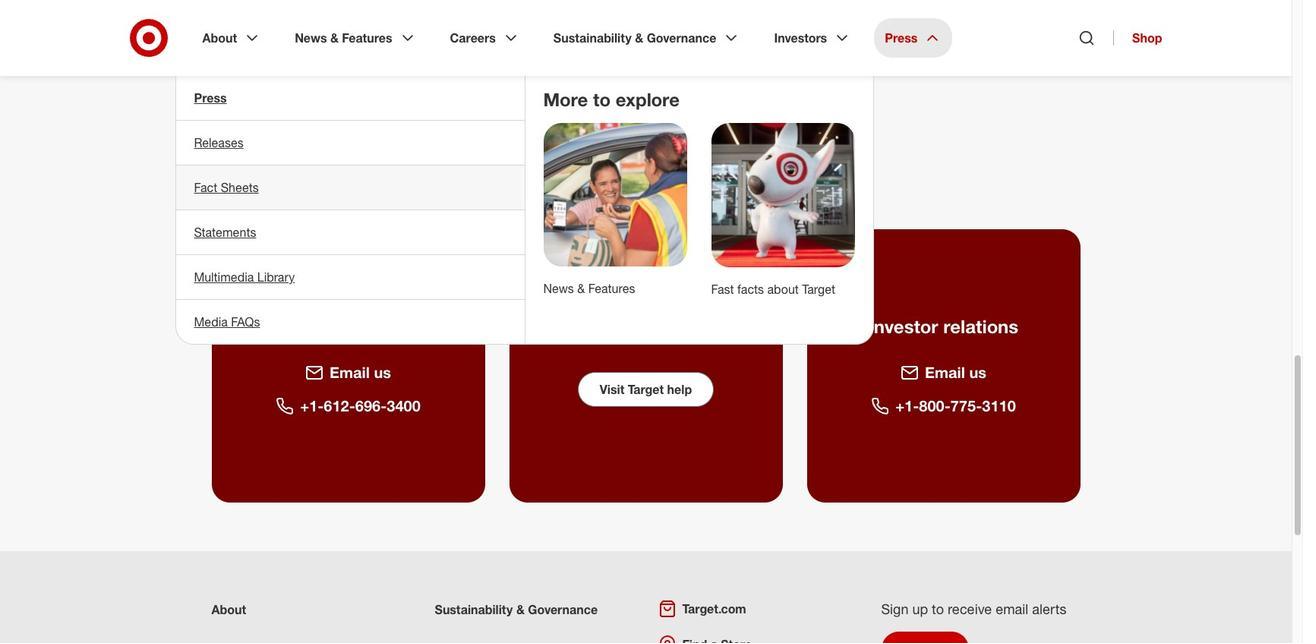 Task type: vqa. For each thing, say whether or not it's contained in the screenshot.
Visit Target help
yes



Task type: locate. For each thing, give the bounding box(es) containing it.
about link for careers
[[192, 18, 272, 58]]

to right strive at the left of page
[[265, 163, 276, 178]]

statements
[[194, 225, 256, 240]]

of
[[330, 163, 340, 178]]

0 vertical spatial news & features
[[295, 30, 393, 46]]

1 vertical spatial features
[[589, 281, 636, 296]]

1 horizontal spatial news
[[544, 281, 574, 296]]

inquiries
[[402, 163, 448, 178]]

0 vertical spatial features
[[342, 30, 393, 46]]

governance for the top the sustainability & governance link
[[647, 30, 717, 46]]

1 horizontal spatial +1-
[[896, 397, 920, 416]]

email us
[[330, 363, 391, 382], [925, 363, 987, 382]]

up
[[913, 601, 929, 618]]

1 vertical spatial news & features link
[[544, 281, 636, 296]]

0 vertical spatial governance
[[647, 30, 717, 46]]

1 email us link from the left
[[305, 362, 391, 384]]

0 vertical spatial about link
[[192, 18, 272, 58]]

0 horizontal spatial target
[[628, 382, 664, 397]]

sustainability inside 'site navigation' element
[[554, 30, 632, 46]]

1 vertical spatial news & features
[[544, 281, 636, 296]]

features
[[342, 30, 393, 46], [589, 281, 636, 296]]

within
[[451, 163, 483, 178]]

2 vertical spatial to
[[932, 601, 944, 618]]

about inside 'site navigation' element
[[202, 30, 237, 46]]

us
[[374, 363, 391, 382], [970, 363, 987, 382]]

1 vertical spatial about
[[212, 602, 246, 618]]

1 horizontal spatial email
[[925, 363, 966, 382]]

us up 696-
[[374, 363, 391, 382]]

0 horizontal spatial sustainability
[[435, 602, 513, 618]]

get in touch
[[212, 105, 388, 142]]

0 vertical spatial to
[[593, 88, 611, 111]]

696-
[[355, 397, 387, 416]]

governance for the bottommost the sustainability & governance link
[[528, 602, 598, 618]]

2 email us link from the left
[[901, 362, 987, 384]]

1 vertical spatial sustainability & governance link
[[435, 602, 598, 618]]

news & features
[[295, 30, 393, 46], [544, 281, 636, 296]]

0 horizontal spatial governance
[[528, 602, 598, 618]]

target
[[803, 282, 836, 297], [628, 382, 664, 397]]

1 vertical spatial governance
[[528, 602, 598, 618]]

relations for guest relations
[[637, 325, 712, 348]]

0 horizontal spatial email
[[330, 363, 370, 382]]

target right visit
[[628, 382, 664, 397]]

governance inside 'site navigation' element
[[647, 30, 717, 46]]

relations
[[944, 315, 1019, 338], [637, 325, 712, 348]]

1 vertical spatial target
[[628, 382, 664, 397]]

us up 775-
[[970, 363, 987, 382]]

shop link
[[1114, 30, 1163, 46]]

3400
[[387, 397, 421, 416]]

sustainability & governance inside 'site navigation' element
[[554, 30, 717, 46]]

0 horizontal spatial +1-
[[300, 397, 324, 416]]

1 vertical spatial press
[[194, 90, 227, 106]]

day.
[[562, 163, 583, 178]]

1 vertical spatial sustainability & governance
[[435, 602, 598, 618]]

+1- left 696-
[[300, 397, 324, 416]]

1 +1- from the left
[[300, 397, 324, 416]]

0 horizontal spatial press
[[194, 90, 227, 106]]

sustainability & governance
[[554, 30, 717, 46], [435, 602, 598, 618]]

multimedia library link
[[176, 255, 525, 299]]

email us link up '+1-800-775-3110' link
[[901, 362, 987, 384]]

+1-612-696-3400 link
[[276, 396, 421, 417]]

governance
[[647, 30, 717, 46], [528, 602, 598, 618]]

fact sheets
[[194, 180, 259, 195]]

guest relations
[[580, 325, 712, 348]]

0 vertical spatial press link
[[875, 18, 953, 58]]

2 +1- from the left
[[896, 397, 920, 416]]

email up +1-612-696-3400 link
[[330, 363, 370, 382]]

email us up +1-800-775-3110
[[925, 363, 987, 382]]

1 email from the left
[[330, 363, 370, 382]]

0 horizontal spatial news
[[295, 30, 327, 46]]

email us up the +1-612-696-3400
[[330, 363, 391, 382]]

sustainability
[[554, 30, 632, 46], [435, 602, 513, 618]]

email us link
[[305, 362, 391, 384], [901, 362, 987, 384]]

&
[[330, 30, 339, 46], [635, 30, 644, 46], [578, 281, 585, 296], [517, 602, 525, 618]]

sustainability & governance link
[[543, 18, 752, 58], [435, 602, 598, 618]]

press link
[[875, 18, 953, 58], [176, 76, 525, 120]]

0 horizontal spatial email us link
[[305, 362, 391, 384]]

1 horizontal spatial governance
[[647, 30, 717, 46]]

1 horizontal spatial email us link
[[901, 362, 987, 384]]

0 vertical spatial news & features link
[[284, 18, 427, 58]]

1 horizontal spatial target
[[803, 282, 836, 297]]

visit target help link
[[578, 372, 714, 407]]

press
[[885, 30, 918, 46], [194, 90, 227, 106]]

0 vertical spatial sustainability & governance link
[[543, 18, 752, 58]]

target right about
[[803, 282, 836, 297]]

target.com link
[[658, 600, 747, 618]]

2 email from the left
[[925, 363, 966, 382]]

email us link up +1-612-696-3400 link
[[305, 362, 391, 384]]

1 horizontal spatial email us
[[925, 363, 987, 382]]

0 vertical spatial sustainability
[[554, 30, 632, 46]]

sustainability for the bottommost the sustainability & governance link
[[435, 602, 513, 618]]

multimedia
[[194, 270, 254, 285]]

fast facts about target link
[[712, 282, 836, 297]]

1 horizontal spatial to
[[593, 88, 611, 111]]

about
[[768, 282, 799, 297]]

1 horizontal spatial relations
[[944, 315, 1019, 338]]

1 vertical spatial news
[[544, 281, 574, 296]]

email up '+1-800-775-3110' link
[[925, 363, 966, 382]]

a cartoon version of the target mascot bullseye image
[[712, 123, 855, 267]]

email for 2nd email us link from the left
[[925, 363, 966, 382]]

1 vertical spatial about link
[[212, 602, 246, 618]]

+1-
[[300, 397, 324, 416], [896, 397, 920, 416]]

1 horizontal spatial features
[[589, 281, 636, 296]]

target.com
[[683, 602, 747, 617]]

+1-612-696-3400
[[300, 397, 421, 416]]

0 vertical spatial about
[[202, 30, 237, 46]]

1 vertical spatial press link
[[176, 76, 525, 120]]

0 horizontal spatial news & features
[[295, 30, 393, 46]]

+1- left 775-
[[896, 397, 920, 416]]

1 horizontal spatial sustainability
[[554, 30, 632, 46]]

0 vertical spatial target
[[803, 282, 836, 297]]

media faqs
[[194, 315, 260, 330]]

our
[[344, 163, 362, 178]]

about link
[[192, 18, 272, 58], [212, 602, 246, 618]]

sustainability for the top the sustainability & governance link
[[554, 30, 632, 46]]

we
[[212, 163, 229, 178]]

shop
[[1133, 30, 1163, 46]]

0 horizontal spatial to
[[265, 163, 276, 178]]

+1-800-775-3110
[[896, 397, 1017, 416]]

to
[[593, 88, 611, 111], [265, 163, 276, 178], [932, 601, 944, 618]]

get
[[212, 105, 263, 142]]

1 horizontal spatial news & features
[[544, 281, 636, 296]]

0 vertical spatial sustainability & governance
[[554, 30, 717, 46]]

1 vertical spatial sustainability
[[435, 602, 513, 618]]

0 horizontal spatial news & features link
[[284, 18, 427, 58]]

612-
[[324, 397, 356, 416]]

to right more at the left top
[[593, 88, 611, 111]]

news & features link
[[284, 18, 427, 58], [544, 281, 636, 296]]

1 horizontal spatial us
[[970, 363, 987, 382]]

0 horizontal spatial email us
[[330, 363, 391, 382]]

0 vertical spatial news
[[295, 30, 327, 46]]

0 vertical spatial press
[[885, 30, 918, 46]]

1 vertical spatial to
[[265, 163, 276, 178]]

to right up
[[932, 601, 944, 618]]

2 horizontal spatial to
[[932, 601, 944, 618]]

+1- for 612-
[[300, 397, 324, 416]]

all
[[315, 163, 326, 178]]

news
[[295, 30, 327, 46], [544, 281, 574, 296]]

email
[[330, 363, 370, 382], [925, 363, 966, 382]]

media faqs link
[[176, 300, 525, 344]]

more to explore
[[544, 88, 680, 111]]

1 horizontal spatial press
[[885, 30, 918, 46]]

about
[[202, 30, 237, 46], [212, 602, 246, 618]]

a team member hands a guest a starbucks bag at drive up image
[[544, 123, 687, 267]]

visit target help
[[600, 382, 692, 397]]

0 horizontal spatial us
[[374, 363, 391, 382]]

0 horizontal spatial relations
[[637, 325, 712, 348]]

investors link
[[764, 18, 863, 58]]



Task type: describe. For each thing, give the bounding box(es) containing it.
touch
[[306, 105, 388, 142]]

careers
[[450, 30, 496, 46]]

0 horizontal spatial press link
[[176, 76, 525, 120]]

fast
[[712, 282, 734, 297]]

email
[[996, 601, 1029, 618]]

sign up to receive email alerts
[[882, 601, 1067, 618]]

media
[[365, 163, 399, 178]]

to for we strive to return all of our media inquiries within one business day.
[[265, 163, 276, 178]]

careers link
[[440, 18, 531, 58]]

releases link
[[176, 121, 525, 165]]

2 email us from the left
[[925, 363, 987, 382]]

to inside 'site navigation' element
[[593, 88, 611, 111]]

site navigation element
[[0, 0, 1304, 644]]

one
[[486, 163, 507, 178]]

1 email us from the left
[[330, 363, 391, 382]]

alerts
[[1033, 601, 1067, 618]]

sheets
[[221, 180, 259, 195]]

fact sheets link
[[176, 166, 525, 210]]

return
[[279, 163, 311, 178]]

fast facts about target
[[712, 282, 836, 297]]

sign
[[882, 601, 909, 618]]

receive
[[948, 601, 992, 618]]

visit
[[600, 382, 625, 397]]

help
[[668, 382, 692, 397]]

1 horizontal spatial press link
[[875, 18, 953, 58]]

775-
[[951, 397, 983, 416]]

+1- for 800-
[[896, 397, 920, 416]]

1 horizontal spatial news & features link
[[544, 281, 636, 296]]

about for careers
[[202, 30, 237, 46]]

faqs
[[231, 315, 260, 330]]

releases
[[194, 135, 244, 150]]

guest
[[580, 325, 632, 348]]

we strive to return all of our media inquiries within one business day.
[[212, 163, 583, 178]]

in
[[271, 105, 297, 142]]

800-
[[920, 397, 951, 416]]

media
[[194, 315, 228, 330]]

2 us from the left
[[970, 363, 987, 382]]

multimedia library
[[194, 270, 295, 285]]

relations for investor relations
[[944, 315, 1019, 338]]

3110
[[983, 397, 1017, 416]]

facts
[[738, 282, 764, 297]]

to for sign up to receive email alerts
[[932, 601, 944, 618]]

email for first email us link
[[330, 363, 370, 382]]

1 us from the left
[[374, 363, 391, 382]]

statements link
[[176, 210, 525, 255]]

business
[[510, 163, 559, 178]]

about link for sustainability & governance
[[212, 602, 246, 618]]

about for sustainability & governance
[[212, 602, 246, 618]]

fact
[[194, 180, 217, 195]]

+1-800-775-3110 link
[[872, 396, 1017, 417]]

strive
[[232, 163, 261, 178]]

investor relations
[[869, 315, 1019, 338]]

library
[[257, 270, 295, 285]]

investor
[[869, 315, 939, 338]]

target inside 'site navigation' element
[[803, 282, 836, 297]]

explore
[[616, 88, 680, 111]]

investors
[[775, 30, 828, 46]]

0 horizontal spatial features
[[342, 30, 393, 46]]

more
[[544, 88, 588, 111]]



